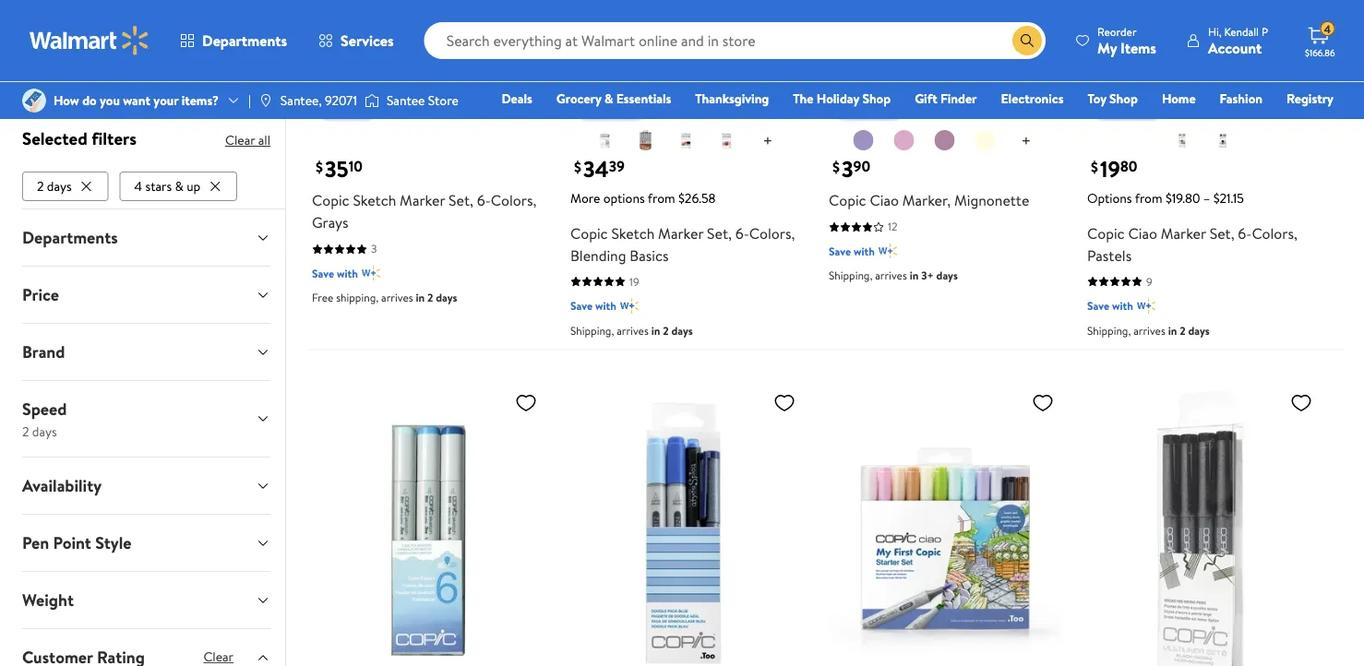 Task type: describe. For each thing, give the bounding box(es) containing it.
add button
[[312, 82, 383, 119]]

in right shipping,
[[416, 290, 425, 305]]

grocery & essentials link
[[548, 89, 680, 108]]

copic sketch marker set, 6-colors, blending basics image
[[570, 0, 803, 104]]

$ 35 10
[[316, 153, 363, 184]]

walmart plus image for 35
[[362, 264, 380, 282]]

price
[[22, 283, 59, 306]]

list containing 2 days
[[22, 168, 270, 201]]

days right 3+
[[936, 268, 958, 283]]

& inside 4 stars & up button
[[175, 177, 184, 195]]

add to favorites list, copic doodle pack, blue image
[[773, 391, 796, 414]]

walmart plus image for 3
[[878, 242, 897, 260]]

options for 19
[[1102, 90, 1154, 111]]

free
[[312, 290, 333, 305]]

2 down copic ciao marker set, 6-colors, pastels
[[1180, 322, 1186, 338]]

save down blending
[[570, 298, 593, 314]]

the holiday shop link
[[785, 89, 899, 108]]

thanksgiving link
[[687, 89, 777, 108]]

sketch for blending
[[611, 223, 655, 243]]

0 vertical spatial 3
[[842, 153, 853, 184]]

reorder my items
[[1097, 24, 1156, 58]]

blending
[[570, 245, 626, 265]]

days down copic sketch marker set, 6-colors, blending basics
[[671, 322, 693, 338]]

+ for 3
[[1021, 129, 1031, 152]]

speed tab
[[7, 381, 285, 457]]

essentials
[[616, 90, 671, 108]]

your
[[154, 91, 178, 109]]

add to favorites list, copic multiliner set, 4-pen, black, broad image
[[1290, 391, 1312, 414]]

save with for walmart plus icon related to 3
[[829, 243, 875, 259]]

barium yellow image
[[974, 129, 996, 151]]

my
[[1097, 37, 1117, 58]]

$26.58
[[678, 189, 716, 207]]

hi, kendall p account
[[1208, 24, 1268, 58]]

pastels image
[[1171, 129, 1193, 151]]

you
[[100, 91, 120, 109]]

santee
[[387, 91, 425, 109]]

more
[[570, 189, 600, 207]]

39
[[609, 156, 625, 176]]

& inside grocery & essentials link
[[604, 90, 613, 108]]

fashion link
[[1211, 89, 1271, 108]]

reorder
[[1097, 24, 1137, 39]]

copic sketch marker set, 6-colors, grays
[[312, 190, 536, 232]]

$ for 35
[[316, 156, 323, 177]]

4 stars & up list item
[[120, 168, 241, 201]]

save with for walmart plus image for 34
[[570, 298, 616, 314]]

10
[[349, 156, 363, 176]]

set, for 34
[[707, 223, 732, 243]]

arrives right shipping,
[[381, 290, 413, 305]]

2 days list item
[[22, 168, 112, 201]]

thanksgiving
[[695, 90, 769, 108]]

toy
[[1088, 90, 1106, 108]]

speed
[[22, 397, 67, 421]]

$ 3 90
[[832, 153, 870, 184]]

account
[[1208, 37, 1262, 58]]

grocery & essentials
[[556, 90, 671, 108]]

gift finder link
[[906, 89, 985, 108]]

80
[[1120, 156, 1137, 176]]

how do you want your items?
[[54, 91, 219, 109]]

shipping, for 19
[[1087, 322, 1131, 338]]

grays
[[312, 212, 348, 232]]

options link for 19
[[1087, 82, 1169, 119]]

|
[[248, 91, 251, 109]]

$ for 34
[[574, 156, 581, 177]]

0 horizontal spatial 19
[[629, 274, 639, 289]]

deals
[[501, 90, 532, 108]]

colors, inside copic sketch marker set, 6-colors, grays
[[491, 190, 536, 210]]

options from $19.80 – $21.15
[[1087, 189, 1244, 207]]

santee store
[[387, 91, 458, 109]]

options for 3
[[844, 90, 895, 111]]

registry one debit
[[1192, 90, 1334, 133]]

sketch for grays
[[353, 190, 396, 210]]

copic copic ciao marker my first copic starter set, 12-piece set image
[[829, 383, 1061, 666]]

style
[[95, 531, 131, 554]]

filters
[[92, 126, 137, 150]]

services
[[341, 30, 394, 51]]

2 right shipping,
[[427, 290, 433, 305]]

$ 19 80
[[1091, 153, 1137, 184]]

2 from from the left
[[1135, 189, 1162, 207]]

options link for 3
[[829, 82, 910, 119]]

the
[[793, 90, 814, 108]]

basics
[[630, 245, 669, 265]]

price tab
[[7, 266, 285, 323]]

pen point style button
[[7, 515, 285, 571]]

with down pastels
[[1112, 298, 1133, 314]]

$ for 3
[[832, 156, 840, 177]]

days inside speed 2 days
[[32, 422, 57, 440]]

sea image
[[1212, 129, 1234, 151]]

12
[[888, 219, 897, 234]]

blending basics image
[[594, 129, 616, 151]]

items
[[1121, 37, 1156, 58]]

stars
[[145, 177, 172, 195]]

6- for 34
[[735, 223, 749, 243]]

options
[[603, 189, 645, 207]]

arrives left 3+
[[875, 268, 907, 283]]

weight button
[[7, 572, 285, 628]]

walmart+
[[1279, 115, 1334, 133]]

with up shipping,
[[337, 265, 358, 281]]

want
[[123, 91, 150, 109]]

copic doodle pack, blue image
[[570, 383, 803, 666]]

walmart+ link
[[1270, 114, 1342, 134]]

debit
[[1223, 115, 1255, 133]]

days down copic sketch marker set, 6-colors, grays
[[436, 290, 457, 305]]

copic for copic ciao marker, mignonette
[[829, 190, 866, 210]]

clear all button
[[225, 126, 270, 155]]

point
[[53, 531, 91, 554]]

do
[[82, 91, 97, 109]]

ciao for marker,
[[870, 190, 899, 210]]

up
[[187, 177, 200, 195]]

9
[[1146, 274, 1152, 289]]

shipping,
[[336, 290, 378, 305]]

copic for copic ciao marker set, 6-colors, pastels
[[1087, 223, 1125, 243]]

brand
[[22, 340, 65, 363]]

4 stars & up
[[134, 177, 200, 195]]

Search search field
[[424, 22, 1046, 59]]

toy shop
[[1088, 90, 1138, 108]]

copic ciao marker, mignonette
[[829, 190, 1029, 210]]

one debit link
[[1184, 114, 1263, 134]]

4 for 4
[[1324, 21, 1331, 37]]

pen point style
[[22, 531, 131, 554]]

santee,
[[280, 91, 322, 109]]

selected filters
[[22, 126, 137, 150]]

2 days button
[[22, 171, 109, 201]]

colors, for 19
[[1252, 223, 1297, 243]]

3+
[[921, 268, 934, 283]]

kendall
[[1224, 24, 1259, 39]]

copic for copic sketch marker set, 6-colors, blending basics
[[570, 223, 608, 243]]

brand tab
[[7, 324, 285, 380]]

arrives down basics
[[617, 322, 649, 338]]

how
[[54, 91, 79, 109]]

mignonette
[[954, 190, 1029, 210]]

copic for copic sketch marker set, 6-colors, grays
[[312, 190, 349, 210]]

$ 34 39
[[574, 153, 625, 184]]

clear button
[[181, 644, 256, 666]]

add
[[341, 90, 368, 110]]

shipping, arrives in 2 days for 19
[[1087, 322, 1210, 338]]

hi,
[[1208, 24, 1222, 39]]

weight
[[22, 589, 74, 612]]

marker for 19
[[1161, 223, 1206, 243]]

2 inside speed 2 days
[[22, 422, 29, 440]]

1 horizontal spatial departments
[[202, 30, 287, 51]]

shipping, arrives in 2 days for 34
[[570, 322, 693, 338]]



Task type: locate. For each thing, give the bounding box(es) containing it.
1 + button from the left
[[748, 126, 788, 156]]

departments
[[202, 30, 287, 51], [22, 226, 118, 249]]

copic sketch marker fusion set, 3-colors, #6 image
[[312, 383, 545, 666]]

sketch inside copic sketch marker set, 6-colors, grays
[[353, 190, 396, 210]]

walmart plus image for 19
[[1137, 297, 1155, 315]]

& right grocery
[[604, 90, 613, 108]]

2 + from the left
[[1021, 129, 1031, 152]]

1 horizontal spatial 19
[[1100, 153, 1120, 184]]

2 options link from the left
[[829, 82, 910, 119]]

copic ciao marker set, 6-colors, pastels image
[[1087, 0, 1320, 104]]

set, for 19
[[1210, 223, 1234, 243]]

$ left 80
[[1091, 156, 1098, 177]]

sketch inside copic sketch marker set, 6-colors, blending basics
[[611, 223, 655, 243]]

4 stars & up button
[[120, 171, 237, 201]]

2 $ from the left
[[574, 156, 581, 177]]

0 horizontal spatial marker
[[400, 190, 445, 210]]

1 horizontal spatial set,
[[707, 223, 732, 243]]

1 options link from the left
[[570, 82, 652, 119]]

4 $ from the left
[[1091, 156, 1098, 177]]

copic inside copic sketch marker set, 6-colors, grays
[[312, 190, 349, 210]]

save with down pastels
[[1087, 298, 1133, 314]]

store
[[428, 91, 458, 109]]

shop right toy
[[1109, 90, 1138, 108]]

holiday
[[817, 90, 859, 108]]

copic
[[312, 190, 349, 210], [829, 190, 866, 210], [570, 223, 608, 243], [1087, 223, 1125, 243]]

34
[[583, 153, 609, 184]]

0 horizontal spatial &
[[175, 177, 184, 195]]

92071
[[325, 91, 357, 109]]

0 horizontal spatial walmart plus image
[[620, 297, 638, 315]]

from left $26.58
[[648, 189, 675, 207]]

copic multiliner set, 4-pen, black, broad image
[[1087, 383, 1320, 666]]

home link
[[1154, 89, 1204, 108]]

save up shipping, arrives in 3+ days
[[829, 243, 851, 259]]

colors, inside copic sketch marker set, 6-colors, blending basics
[[749, 223, 795, 243]]

1 vertical spatial clear
[[203, 648, 233, 666]]

gift finder
[[915, 90, 977, 108]]

clear for clear all
[[225, 131, 255, 149]]

0 horizontal spatial 6-
[[477, 190, 491, 210]]

copic inside copic sketch marker set, 6-colors, blending basics
[[570, 223, 608, 243]]

0 vertical spatial walmart plus image
[[878, 242, 897, 260]]

set, inside copic sketch marker set, 6-colors, blending basics
[[707, 223, 732, 243]]

2 horizontal spatial shipping,
[[1087, 322, 1131, 338]]

1 horizontal spatial  image
[[364, 91, 379, 110]]

1 horizontal spatial walmart plus image
[[878, 242, 897, 260]]

1 horizontal spatial shipping, arrives in 2 days
[[1087, 322, 1210, 338]]

in down basics
[[651, 322, 660, 338]]

1 horizontal spatial options link
[[829, 82, 910, 119]]

+ button
[[748, 126, 788, 156], [1007, 126, 1046, 156]]

days
[[47, 177, 72, 195], [936, 268, 958, 283], [436, 290, 457, 305], [671, 322, 693, 338], [1188, 322, 1210, 338], [32, 422, 57, 440]]

add to favorites list, copic sketch marker fusion set, 3-colors, #6 image
[[515, 391, 537, 414]]

0 vertical spatial ciao
[[870, 190, 899, 210]]

1 vertical spatial departments
[[22, 226, 118, 249]]

1 horizontal spatial 4
[[1324, 21, 1331, 37]]

0 horizontal spatial 4
[[134, 177, 142, 195]]

walmart plus image
[[878, 242, 897, 260], [362, 264, 380, 282]]

$ inside "$ 3 90"
[[832, 156, 840, 177]]

0 vertical spatial sketch
[[353, 190, 396, 210]]

0 vertical spatial clear
[[225, 131, 255, 149]]

deals link
[[493, 89, 541, 108]]

3 options link from the left
[[1087, 82, 1169, 119]]

19
[[1100, 153, 1120, 184], [629, 274, 639, 289]]

finder
[[940, 90, 977, 108]]

 image right 92071
[[364, 91, 379, 110]]

1 horizontal spatial shop
[[1109, 90, 1138, 108]]

2 walmart plus image from the left
[[1137, 297, 1155, 315]]

6-
[[477, 190, 491, 210], [735, 223, 749, 243], [1238, 223, 1252, 243]]

from left $19.80 in the right top of the page
[[1135, 189, 1162, 207]]

2 + button from the left
[[1007, 126, 1046, 156]]

marker inside copic sketch marker set, 6-colors, blending basics
[[658, 223, 703, 243]]

35
[[325, 153, 349, 184]]

shipping, down pastels
[[1087, 322, 1131, 338]]

sketch down 10
[[353, 190, 396, 210]]

grocery
[[556, 90, 601, 108]]

clear
[[225, 131, 255, 149], [203, 648, 233, 666]]

 image for santee store
[[364, 91, 379, 110]]

days down selected
[[47, 177, 72, 195]]

copic sketch marker set, 6-colors, grays image
[[312, 0, 545, 104]]

ciao up pastels
[[1128, 223, 1157, 243]]

ciao
[[870, 190, 899, 210], [1128, 223, 1157, 243]]

add to favorites list, copic copic ciao marker my first copic starter set, 12-piece set image
[[1032, 391, 1054, 414]]

0 horizontal spatial options link
[[570, 82, 652, 119]]

2 horizontal spatial colors,
[[1252, 223, 1297, 243]]

toy shop link
[[1079, 89, 1146, 108]]

electronics link
[[993, 89, 1072, 108]]

from
[[648, 189, 675, 207], [1135, 189, 1162, 207]]

colors, for 34
[[749, 223, 795, 243]]

marker inside copic ciao marker set, 6-colors, pastels
[[1161, 223, 1206, 243]]

shipping, arrives in 2 days down basics
[[570, 322, 693, 338]]

with
[[854, 243, 875, 259], [337, 265, 358, 281], [595, 298, 616, 314], [1112, 298, 1133, 314]]

options
[[585, 90, 637, 111], [844, 90, 895, 111], [1102, 90, 1154, 111], [1087, 189, 1132, 207]]

p
[[1262, 24, 1268, 39]]

+ for 34
[[763, 129, 773, 152]]

1 $ from the left
[[316, 156, 323, 177]]

set, inside copic sketch marker set, 6-colors, grays
[[449, 190, 473, 210]]

with down blending
[[595, 298, 616, 314]]

$
[[316, 156, 323, 177], [574, 156, 581, 177], [832, 156, 840, 177], [1091, 156, 1098, 177]]

in down copic ciao marker set, 6-colors, pastels
[[1168, 322, 1177, 338]]

clear left all
[[225, 131, 255, 149]]

3 up free shipping, arrives in 2 days
[[371, 241, 377, 256]]

save with down blending
[[570, 298, 616, 314]]

2 horizontal spatial 6-
[[1238, 223, 1252, 243]]

copic ciao marker set, 6-colors, pastels
[[1087, 223, 1297, 265]]

gift
[[915, 90, 937, 108]]

1 horizontal spatial from
[[1135, 189, 1162, 207]]

+
[[763, 129, 773, 152], [1021, 129, 1031, 152]]

1 vertical spatial 19
[[629, 274, 639, 289]]

2 shipping, arrives in 2 days from the left
[[1087, 322, 1210, 338]]

 image
[[258, 93, 273, 108]]

floral favorites 1 image
[[675, 129, 697, 151]]

3 down 'amethyst' image
[[842, 153, 853, 184]]

arrives
[[875, 268, 907, 283], [381, 290, 413, 305], [617, 322, 649, 338], [1134, 322, 1165, 338]]

0 horizontal spatial set,
[[449, 190, 473, 210]]

1 shop from the left
[[862, 90, 891, 108]]

options for 34
[[585, 90, 637, 111]]

pastels
[[1087, 245, 1132, 265]]

copic up blending
[[570, 223, 608, 243]]

weight tab
[[7, 572, 285, 628]]

departments up | at the top of the page
[[202, 30, 287, 51]]

1 horizontal spatial walmart plus image
[[1137, 297, 1155, 315]]

copic ciao marker, mignonette image
[[829, 0, 1061, 104]]

departments down 2 days button
[[22, 226, 118, 249]]

save with
[[829, 243, 875, 259], [312, 265, 358, 281], [570, 298, 616, 314], [1087, 298, 1133, 314]]

options up blending basics icon
[[585, 90, 637, 111]]

1 horizontal spatial &
[[604, 90, 613, 108]]

2 horizontal spatial marker
[[1161, 223, 1206, 243]]

shipping, left 3+
[[829, 268, 872, 283]]

add to cart image
[[319, 89, 341, 112]]

copic up pastels
[[1087, 223, 1125, 243]]

walmart plus image
[[620, 297, 638, 315], [1137, 297, 1155, 315]]

$ inside $ 34 39
[[574, 156, 581, 177]]

shipping, for 34
[[570, 322, 614, 338]]

applied filters section element
[[22, 126, 137, 150]]

options up 'amethyst' image
[[844, 90, 895, 111]]

clear down weight dropdown button
[[203, 648, 233, 666]]

marker
[[400, 190, 445, 210], [658, 223, 703, 243], [1161, 223, 1206, 243]]

 image left how
[[22, 89, 46, 113]]

0 horizontal spatial departments
[[22, 226, 118, 249]]

1 horizontal spatial shipping,
[[829, 268, 872, 283]]

1 horizontal spatial + button
[[1007, 126, 1046, 156]]

baby blossoms image
[[934, 129, 956, 151]]

$ for 19
[[1091, 156, 1098, 177]]

selected
[[22, 126, 87, 150]]

options down the $ 19 80
[[1087, 189, 1132, 207]]

4 inside 4 stars & up button
[[134, 177, 142, 195]]

pen point style tab
[[7, 515, 285, 571]]

$ left 90
[[832, 156, 840, 177]]

marker for 34
[[658, 223, 703, 243]]

floral favorites 2 image
[[716, 129, 738, 151]]

save up the 'free'
[[312, 265, 334, 281]]

earth essentials image
[[635, 129, 657, 151]]

1 horizontal spatial 3
[[842, 153, 853, 184]]

&
[[604, 90, 613, 108], [175, 177, 184, 195]]

0 horizontal spatial shop
[[862, 90, 891, 108]]

1 + from the left
[[763, 129, 773, 152]]

0 horizontal spatial +
[[763, 129, 773, 152]]

copic down "$ 3 90"
[[829, 190, 866, 210]]

$166.86
[[1305, 46, 1335, 59]]

1 vertical spatial walmart plus image
[[362, 264, 380, 282]]

shipping, arrives in 3+ days
[[829, 268, 958, 283]]

copic inside copic ciao marker set, 6-colors, pastels
[[1087, 223, 1125, 243]]

 image
[[22, 89, 46, 113], [364, 91, 379, 110]]

2 down selected
[[37, 177, 44, 195]]

speed 2 days
[[22, 397, 67, 440]]

save with for walmart plus image related to 19
[[1087, 298, 1133, 314]]

0 horizontal spatial walmart plus image
[[362, 264, 380, 282]]

+ button for 3
[[1007, 126, 1046, 156]]

walmart plus image down the 9
[[1137, 297, 1155, 315]]

0 horizontal spatial 3
[[371, 241, 377, 256]]

walmart plus image down 12
[[878, 242, 897, 260]]

+ right floral favorites 2 icon
[[763, 129, 773, 152]]

$ inside the $ 19 80
[[1091, 156, 1098, 177]]

4 left stars
[[134, 177, 142, 195]]

shipping, arrives in 2 days
[[570, 322, 693, 338], [1087, 322, 1210, 338]]

save with up the 'free'
[[312, 265, 358, 281]]

0 horizontal spatial shipping, arrives in 2 days
[[570, 322, 693, 338]]

19 down basics
[[629, 274, 639, 289]]

walmart image
[[30, 26, 150, 55]]

1 walmart plus image from the left
[[620, 297, 638, 315]]

1 from from the left
[[648, 189, 675, 207]]

days down copic ciao marker set, 6-colors, pastels
[[1188, 322, 1210, 338]]

one
[[1192, 115, 1220, 133]]

$19.80
[[1166, 189, 1200, 207]]

2 horizontal spatial set,
[[1210, 223, 1234, 243]]

shipping, arrives in 2 days down the 9
[[1087, 322, 1210, 338]]

Walmart Site-Wide search field
[[424, 22, 1046, 59]]

the holiday shop
[[793, 90, 891, 108]]

save
[[829, 243, 851, 259], [312, 265, 334, 281], [570, 298, 593, 314], [1087, 298, 1109, 314]]

with up shipping, arrives in 3+ days
[[854, 243, 875, 259]]

1 horizontal spatial ciao
[[1128, 223, 1157, 243]]

pen
[[22, 531, 49, 554]]

0 horizontal spatial + button
[[748, 126, 788, 156]]

 image for how do you want your items?
[[22, 89, 46, 113]]

amethyst image
[[852, 129, 875, 151]]

0 vertical spatial 19
[[1100, 153, 1120, 184]]

all
[[258, 131, 270, 149]]

options left home
[[1102, 90, 1154, 111]]

departments button down stars
[[7, 209, 285, 265]]

colors, inside copic ciao marker set, 6-colors, pastels
[[1252, 223, 1297, 243]]

0 vertical spatial &
[[604, 90, 613, 108]]

departments button up | at the top of the page
[[164, 18, 303, 63]]

$ left 35
[[316, 156, 323, 177]]

& left up
[[175, 177, 184, 195]]

1 horizontal spatial 6-
[[735, 223, 749, 243]]

availability button
[[7, 457, 285, 514]]

0 horizontal spatial from
[[648, 189, 675, 207]]

walmart plus image up shipping,
[[362, 264, 380, 282]]

19 up options from $19.80 – $21.15
[[1100, 153, 1120, 184]]

6- for 19
[[1238, 223, 1252, 243]]

ciao inside copic ciao marker set, 6-colors, pastels
[[1128, 223, 1157, 243]]

1 vertical spatial departments button
[[7, 209, 285, 265]]

copic sketch marker set, 6-colors, blending basics
[[570, 223, 795, 265]]

2 horizontal spatial options link
[[1087, 82, 1169, 119]]

clear for clear
[[203, 648, 233, 666]]

search icon image
[[1020, 33, 1035, 48]]

price button
[[7, 266, 285, 323]]

arrives down the 9
[[1134, 322, 1165, 338]]

0 vertical spatial departments button
[[164, 18, 303, 63]]

home
[[1162, 90, 1196, 108]]

copic up grays
[[312, 190, 349, 210]]

walmart plus image for 34
[[620, 297, 638, 315]]

$21.15
[[1213, 189, 1244, 207]]

4
[[1324, 21, 1331, 37], [134, 177, 142, 195]]

4 for 4 stars & up
[[134, 177, 142, 195]]

3 $ from the left
[[832, 156, 840, 177]]

registry link
[[1278, 89, 1342, 108]]

$ left 34
[[574, 156, 581, 177]]

+ right the barium yellow image
[[1021, 129, 1031, 152]]

$ inside $ 35 10
[[316, 156, 323, 177]]

2 down basics
[[663, 322, 669, 338]]

1 vertical spatial 3
[[371, 241, 377, 256]]

shop right holiday
[[862, 90, 891, 108]]

3
[[842, 153, 853, 184], [371, 241, 377, 256]]

options link for 34
[[570, 82, 652, 119]]

days down speed
[[32, 422, 57, 440]]

2 inside button
[[37, 177, 44, 195]]

set, inside copic ciao marker set, 6-colors, pastels
[[1210, 223, 1234, 243]]

0 horizontal spatial  image
[[22, 89, 46, 113]]

1 horizontal spatial colors,
[[749, 223, 795, 243]]

6- inside copic sketch marker set, 6-colors, blending basics
[[735, 223, 749, 243]]

days inside button
[[47, 177, 72, 195]]

6- inside copic sketch marker set, 6-colors, grays
[[477, 190, 491, 210]]

1 vertical spatial &
[[175, 177, 184, 195]]

free shipping, arrives in 2 days
[[312, 290, 457, 305]]

in left 3+
[[910, 268, 919, 283]]

clear all
[[225, 131, 270, 149]]

save with up shipping, arrives in 3+ days
[[829, 243, 875, 259]]

0 horizontal spatial colors,
[[491, 190, 536, 210]]

1 vertical spatial sketch
[[611, 223, 655, 243]]

sketch
[[353, 190, 396, 210], [611, 223, 655, 243]]

ciao up 12
[[870, 190, 899, 210]]

ciao for marker
[[1128, 223, 1157, 243]]

1 horizontal spatial +
[[1021, 129, 1031, 152]]

departments inside tab
[[22, 226, 118, 249]]

6- inside copic ciao marker set, 6-colors, pastels
[[1238, 223, 1252, 243]]

0 vertical spatial departments
[[202, 30, 287, 51]]

1 horizontal spatial sketch
[[611, 223, 655, 243]]

walmart plus image down basics
[[620, 297, 638, 315]]

0 horizontal spatial sketch
[[353, 190, 396, 210]]

+ button right the barium yellow image
[[1007, 126, 1046, 156]]

save with for 35's walmart plus icon
[[312, 265, 358, 281]]

1 shipping, arrives in 2 days from the left
[[570, 322, 693, 338]]

4 up the $166.86
[[1324, 21, 1331, 37]]

items?
[[182, 91, 219, 109]]

save down pastels
[[1087, 298, 1109, 314]]

0 horizontal spatial shipping,
[[570, 322, 614, 338]]

2 down speed
[[22, 422, 29, 440]]

1 vertical spatial 4
[[134, 177, 142, 195]]

availability tab
[[7, 457, 285, 514]]

+ button right floral favorites 2 icon
[[748, 126, 788, 156]]

marker inside copic sketch marker set, 6-colors, grays
[[400, 190, 445, 210]]

0 vertical spatial 4
[[1324, 21, 1331, 37]]

fashion
[[1220, 90, 1263, 108]]

list
[[22, 168, 270, 201]]

sketch up basics
[[611, 223, 655, 243]]

azalea image
[[893, 129, 915, 151]]

0 horizontal spatial ciao
[[870, 190, 899, 210]]

marker,
[[902, 190, 951, 210]]

90
[[853, 156, 870, 176]]

1 horizontal spatial marker
[[658, 223, 703, 243]]

santee, 92071
[[280, 91, 357, 109]]

2 days
[[37, 177, 72, 195]]

2 shop from the left
[[1109, 90, 1138, 108]]

1 vertical spatial ciao
[[1128, 223, 1157, 243]]

departments button
[[164, 18, 303, 63], [7, 209, 285, 265]]

departments tab
[[7, 209, 285, 265]]

tab
[[7, 629, 285, 666]]

shipping, down blending
[[570, 322, 614, 338]]

more options from $26.58
[[570, 189, 716, 207]]

+ button for 34
[[748, 126, 788, 156]]



Task type: vqa. For each thing, say whether or not it's contained in the screenshot.
$49.00 BEAUTIFUL 12 PIECE KNIFE BLOCK SET WITH SOFT-GRIP ERGONOMIC HANDLES WHITE AND GOLD BY DREW BARRYMORE
no



